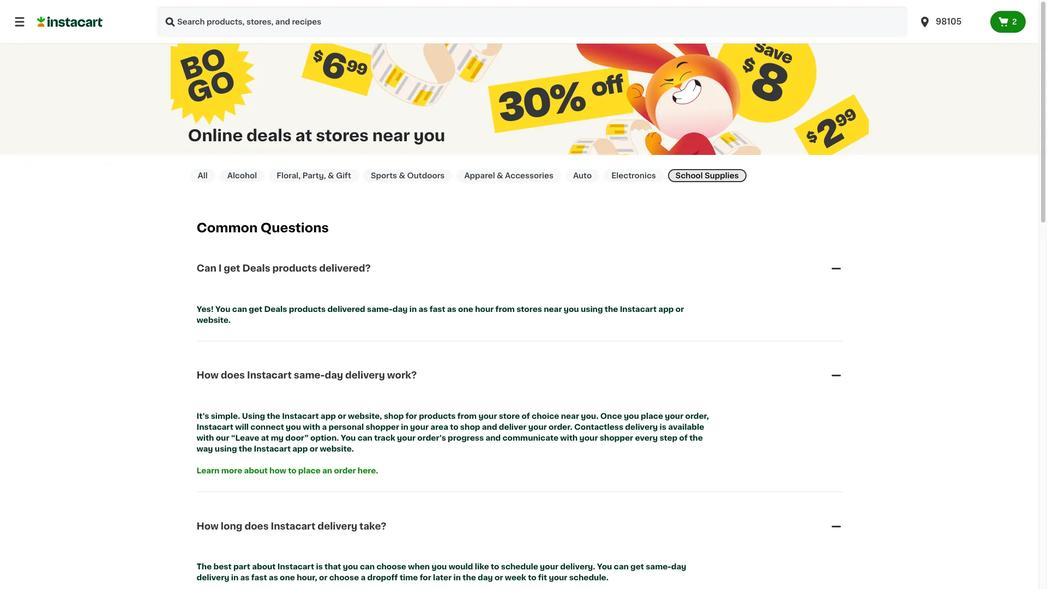 Task type: vqa. For each thing, say whether or not it's contained in the screenshot.
bottom the and
yes



Task type: describe. For each thing, give the bounding box(es) containing it.
products inside yes! you can get deals products delivered same-day in as fast as one hour from stores near you using the instacart app or website.
[[289, 305, 326, 313]]

sports & outdoors link
[[363, 169, 452, 182]]

way
[[197, 445, 213, 453]]

your up the order's
[[410, 423, 429, 431]]

0 vertical spatial choose
[[377, 563, 406, 571]]

how
[[270, 467, 286, 475]]

delivery.
[[560, 563, 595, 571]]

learn
[[197, 467, 220, 475]]

our
[[216, 434, 229, 442]]

sports & outdoors
[[371, 172, 445, 179]]

instacart inside the best part about instacart is that you can choose when you would like to schedule your delivery. you can get same-day delivery in as fast as one hour, or choose a dropoff time for later in the day or week to fit your schedule.
[[278, 563, 314, 571]]

1 vertical spatial and
[[486, 434, 501, 442]]

all link
[[190, 169, 215, 182]]

to inside "it's simple. using the instacart app or website, shop for products from your store of choice near you. once you place your order, instacart will connect you with a personal shopper in your area to shop and deliver your order. contactless delivery is available with our "leave at my door" option. you can track your order's progress and communicate with your shopper every step of the way using the instacart app or website."
[[450, 423, 459, 431]]

2 button
[[991, 11, 1026, 33]]

order's
[[418, 434, 446, 442]]

1 vertical spatial place
[[298, 467, 321, 475]]

in inside yes! you can get deals products delivered same-day in as fast as one hour from stores near you using the instacart app or website.
[[410, 305, 417, 313]]

one inside the best part about instacart is that you can choose when you would like to schedule your delivery. you can get same-day delivery in as fast as one hour, or choose a dropoff time for later in the day or week to fit your schedule.
[[280, 574, 295, 582]]

1 horizontal spatial app
[[321, 412, 336, 420]]

can i get deals products delivered?
[[197, 264, 371, 273]]

apparel & accessories link
[[457, 169, 561, 182]]

it's simple. using the instacart app or website, shop for products from your store of choice near you. once you place your order, instacart will connect you with a personal shopper in your area to shop and deliver your order. contactless delivery is available with our "leave at my door" option. you can track your order's progress and communicate with your shopper every step of the way using the instacart app or website.
[[197, 412, 711, 453]]

contactless
[[574, 423, 624, 431]]

schedule
[[501, 563, 538, 571]]

how for how long does instacart delivery take?
[[197, 522, 219, 531]]

electronics
[[612, 172, 656, 179]]

once
[[600, 412, 622, 420]]

can inside "it's simple. using the instacart app or website, shop for products from your store of choice near you. once you place your order, instacart will connect you with a personal shopper in your area to shop and deliver your order. contactless delivery is available with our "leave at my door" option. you can track your order's progress and communicate with your shopper every step of the way using the instacart app or website."
[[358, 434, 373, 442]]

best
[[214, 563, 232, 571]]

is inside "it's simple. using the instacart app or website, shop for products from your store of choice near you. once you place your order, instacart will connect you with a personal shopper in your area to shop and deliver your order. contactless delivery is available with our "leave at my door" option. you can track your order's progress and communicate with your shopper every step of the way using the instacart app or website."
[[660, 423, 667, 431]]

Search field
[[157, 7, 908, 37]]

a inside "it's simple. using the instacart app or website, shop for products from your store of choice near you. once you place your order, instacart will connect you with a personal shopper in your area to shop and deliver your order. contactless delivery is available with our "leave at my door" option. you can track your order's progress and communicate with your shopper every step of the way using the instacart app or website."
[[322, 423, 327, 431]]

how long does instacart delivery take? button
[[197, 507, 843, 546]]

deals inside can i get deals products delivered? dropdown button
[[242, 264, 270, 273]]

track
[[374, 434, 395, 442]]

auto link
[[566, 169, 600, 182]]

door"
[[285, 434, 309, 442]]

area
[[431, 423, 448, 431]]

hour
[[475, 305, 494, 313]]

to right the like
[[491, 563, 499, 571]]

you inside yes! you can get deals products delivered same-day in as fast as one hour from stores near you using the instacart app or website.
[[215, 305, 231, 313]]

i
[[219, 264, 222, 273]]

school supplies link
[[668, 169, 747, 182]]

floral,
[[277, 172, 301, 179]]

that
[[325, 563, 341, 571]]

time
[[400, 574, 418, 582]]

step
[[660, 434, 678, 442]]

for inside "it's simple. using the instacart app or website, shop for products from your store of choice near you. once you place your order, instacart will connect you with a personal shopper in your area to shop and deliver your order. contactless delivery is available with our "leave at my door" option. you can track your order's progress and communicate with your shopper every step of the way using the instacart app or website."
[[406, 412, 417, 420]]

outdoors
[[407, 172, 445, 179]]

1 vertical spatial of
[[680, 434, 688, 442]]

apparel & accessories
[[464, 172, 554, 179]]

personal
[[329, 423, 364, 431]]

gift
[[336, 172, 351, 179]]

online
[[188, 127, 243, 143]]

can inside yes! you can get deals products delivered same-day in as fast as one hour from stores near you using the instacart app or website.
[[232, 305, 247, 313]]

more
[[221, 467, 242, 475]]

delivered?
[[319, 264, 371, 273]]

store
[[499, 412, 520, 420]]

"leave
[[231, 434, 259, 442]]

here.
[[358, 467, 378, 475]]

how does instacart same-day delivery work? button
[[197, 356, 843, 395]]

same- inside dropdown button
[[294, 371, 325, 380]]

2 horizontal spatial with
[[560, 434, 578, 442]]

you.
[[581, 412, 599, 420]]

every
[[635, 434, 658, 442]]

dropoff
[[367, 574, 398, 582]]

1 horizontal spatial shop
[[460, 423, 480, 431]]

the
[[197, 563, 212, 571]]

floral, party, & gift
[[277, 172, 351, 179]]

an
[[322, 467, 332, 475]]

my
[[271, 434, 284, 442]]

school supplies
[[676, 172, 739, 179]]

connect
[[251, 423, 284, 431]]

yes!
[[197, 305, 214, 313]]

alcohol link
[[220, 169, 265, 182]]

apparel
[[464, 172, 495, 179]]

from inside yes! you can get deals products delivered same-day in as fast as one hour from stores near you using the instacart app or website.
[[496, 305, 515, 313]]

would
[[449, 563, 473, 571]]

deals
[[247, 127, 292, 143]]

week
[[505, 574, 526, 582]]

like
[[475, 563, 489, 571]]

choice
[[532, 412, 559, 420]]

using
[[242, 412, 265, 420]]

will
[[235, 423, 249, 431]]

progress
[[448, 434, 484, 442]]

when
[[408, 563, 430, 571]]

to left fit
[[528, 574, 537, 582]]

fit
[[538, 574, 547, 582]]

you inside "it's simple. using the instacart app or website, shop for products from your store of choice near you. once you place your order, instacart will connect you with a personal shopper in your area to shop and deliver your order. contactless delivery is available with our "leave at my door" option. you can track your order's progress and communicate with your shopper every step of the way using the instacart app or website."
[[341, 434, 356, 442]]

online deals at stores near you
[[188, 127, 445, 143]]

alcohol
[[227, 172, 257, 179]]

can up dropoff
[[360, 563, 375, 571]]

it's
[[197, 412, 209, 420]]

get inside dropdown button
[[224, 264, 240, 273]]

work?
[[387, 371, 417, 380]]

using inside "it's simple. using the instacart app or website, shop for products from your store of choice near you. once you place your order, instacart will connect you with a personal shopper in your area to shop and deliver your order. contactless delivery is available with our "leave at my door" option. you can track your order's progress and communicate with your shopper every step of the way using the instacart app or website."
[[215, 445, 237, 453]]

instacart inside 'dropdown button'
[[271, 522, 316, 531]]

your up fit
[[540, 563, 559, 571]]

simple.
[[211, 412, 240, 420]]

0 horizontal spatial of
[[522, 412, 530, 420]]

hour,
[[297, 574, 317, 582]]

& for apparel & accessories
[[497, 172, 503, 179]]

2
[[1013, 18, 1017, 26]]

your right fit
[[549, 574, 568, 582]]

how for how does instacart same-day delivery work?
[[197, 371, 219, 380]]



Task type: locate. For each thing, give the bounding box(es) containing it.
3 & from the left
[[497, 172, 503, 179]]

near inside "it's simple. using the instacart app or website, shop for products from your store of choice near you. once you place your order, instacart will connect you with a personal shopper in your area to shop and deliver your order. contactless delivery is available with our "leave at my door" option. you can track your order's progress and communicate with your shopper every step of the way using the instacart app or website."
[[561, 412, 579, 420]]

you down the personal
[[341, 434, 356, 442]]

does inside 'dropdown button'
[[245, 522, 269, 531]]

yes! you can get deals products delivered same-day in as fast as one hour from stores near you using the instacart app or website.
[[197, 305, 686, 324]]

later
[[433, 574, 452, 582]]

products
[[273, 264, 317, 273], [289, 305, 326, 313], [419, 412, 456, 420]]

choose
[[377, 563, 406, 571], [329, 574, 359, 582]]

products inside "it's simple. using the instacart app or website, shop for products from your store of choice near you. once you place your order, instacart will connect you with a personal shopper in your area to shop and deliver your order. contactless delivery is available with our "leave at my door" option. you can track your order's progress and communicate with your shopper every step of the way using the instacart app or website."
[[419, 412, 456, 420]]

place
[[641, 412, 663, 420], [298, 467, 321, 475]]

2 horizontal spatial &
[[497, 172, 503, 179]]

fast left 'hour,' at the left bottom
[[251, 574, 267, 582]]

1 vertical spatial from
[[458, 412, 477, 420]]

1 vertical spatial near
[[544, 305, 562, 313]]

1 vertical spatial deals
[[264, 305, 287, 313]]

0 horizontal spatial place
[[298, 467, 321, 475]]

0 horizontal spatial choose
[[329, 574, 359, 582]]

auto
[[573, 172, 592, 179]]

a left dropoff
[[361, 574, 366, 582]]

0 vertical spatial how
[[197, 371, 219, 380]]

0 vertical spatial you
[[215, 305, 231, 313]]

can left track
[[358, 434, 373, 442]]

2 how from the top
[[197, 522, 219, 531]]

1 horizontal spatial from
[[496, 305, 515, 313]]

shopper
[[366, 423, 399, 431], [600, 434, 633, 442]]

products left delivered at bottom
[[289, 305, 326, 313]]

& right apparel
[[497, 172, 503, 179]]

0 vertical spatial deals
[[242, 264, 270, 273]]

& right sports
[[399, 172, 405, 179]]

learn more about how to place an order here. link
[[197, 467, 378, 475]]

at down connect
[[261, 434, 269, 442]]

1 horizontal spatial you
[[341, 434, 356, 442]]

from
[[496, 305, 515, 313], [458, 412, 477, 420]]

1 horizontal spatial at
[[295, 127, 312, 143]]

0 horizontal spatial using
[[215, 445, 237, 453]]

about
[[244, 467, 268, 475], [252, 563, 276, 571]]

0 horizontal spatial &
[[328, 172, 334, 179]]

same- inside yes! you can get deals products delivered same-day in as fast as one hour from stores near you using the instacart app or website.
[[367, 305, 393, 313]]

or
[[676, 305, 684, 313], [338, 412, 346, 420], [310, 445, 318, 453], [319, 574, 328, 582], [495, 574, 503, 582]]

1 horizontal spatial stores
[[517, 305, 542, 313]]

sports
[[371, 172, 397, 179]]

take?
[[360, 522, 387, 531]]

a up option.
[[322, 423, 327, 431]]

0 vertical spatial stores
[[316, 127, 369, 143]]

party,
[[303, 172, 326, 179]]

1 horizontal spatial choose
[[377, 563, 406, 571]]

0 vertical spatial app
[[659, 305, 674, 313]]

0 horizontal spatial a
[[322, 423, 327, 431]]

is left that
[[316, 563, 323, 571]]

common
[[197, 222, 258, 234]]

and down deliver
[[486, 434, 501, 442]]

how does instacart same-day delivery work?
[[197, 371, 417, 380]]

0 vertical spatial a
[[322, 423, 327, 431]]

1 vertical spatial one
[[280, 574, 295, 582]]

accessories
[[505, 172, 554, 179]]

place left an on the bottom left of the page
[[298, 467, 321, 475]]

2 vertical spatial same-
[[646, 563, 671, 571]]

1 vertical spatial get
[[249, 305, 262, 313]]

of down the 'available' at the bottom of the page
[[680, 434, 688, 442]]

0 horizontal spatial shopper
[[366, 423, 399, 431]]

you
[[215, 305, 231, 313], [341, 434, 356, 442], [597, 563, 612, 571]]

place inside "it's simple. using the instacart app or website, shop for products from your store of choice near you. once you place your order, instacart will connect you with a personal shopper in your area to shop and deliver your order. contactless delivery is available with our "leave at my door" option. you can track your order's progress and communicate with your shopper every step of the way using the instacart app or website."
[[641, 412, 663, 420]]

available
[[668, 423, 704, 431]]

you
[[414, 127, 445, 143], [564, 305, 579, 313], [624, 412, 639, 420], [286, 423, 301, 431], [343, 563, 358, 571], [432, 563, 447, 571]]

2 horizontal spatial same-
[[646, 563, 671, 571]]

1 vertical spatial a
[[361, 574, 366, 582]]

delivery left the work?
[[345, 371, 385, 380]]

for
[[406, 412, 417, 420], [420, 574, 431, 582]]

instacart inside yes! you can get deals products delivered same-day in as fast as one hour from stores near you using the instacart app or website.
[[620, 305, 657, 313]]

how inside 'dropdown button'
[[197, 522, 219, 531]]

1 vertical spatial you
[[341, 434, 356, 442]]

1 horizontal spatial place
[[641, 412, 663, 420]]

using inside yes! you can get deals products delivered same-day in as fast as one hour from stores near you using the instacart app or website.
[[581, 305, 603, 313]]

0 vertical spatial fast
[[430, 305, 445, 313]]

0 vertical spatial and
[[482, 423, 497, 431]]

1 vertical spatial is
[[316, 563, 323, 571]]

delivery up every
[[625, 423, 658, 431]]

as
[[419, 305, 428, 313], [447, 305, 456, 313], [240, 574, 250, 582], [269, 574, 278, 582]]

0 vertical spatial near
[[372, 127, 410, 143]]

get inside yes! you can get deals products delivered same-day in as fast as one hour from stores near you using the instacart app or website.
[[249, 305, 262, 313]]

learn more about how to place an order here.
[[197, 467, 378, 475]]

0 vertical spatial same-
[[367, 305, 393, 313]]

for down the work?
[[406, 412, 417, 420]]

order
[[334, 467, 356, 475]]

get inside the best part about instacart is that you can choose when you would like to schedule your delivery. you can get same-day delivery in as fast as one hour, or choose a dropoff time for later in the day or week to fit your schedule.
[[631, 563, 644, 571]]

shop
[[384, 412, 404, 420], [460, 423, 480, 431]]

0 vertical spatial at
[[295, 127, 312, 143]]

stores up gift
[[316, 127, 369, 143]]

& for sports & outdoors
[[399, 172, 405, 179]]

1 vertical spatial fast
[[251, 574, 267, 582]]

at
[[295, 127, 312, 143], [261, 434, 269, 442]]

common questions
[[197, 222, 329, 234]]

near up sports
[[372, 127, 410, 143]]

app inside yes! you can get deals products delivered same-day in as fast as one hour from stores near you using the instacart app or website.
[[659, 305, 674, 313]]

website. down yes!
[[197, 316, 231, 324]]

from inside "it's simple. using the instacart app or website, shop for products from your store of choice near you. once you place your order, instacart will connect you with a personal shopper in your area to shop and deliver your order. contactless delivery is available with our "leave at my door" option. you can track your order's progress and communicate with your shopper every step of the way using the instacart app or website."
[[458, 412, 477, 420]]

about right 'part'
[[252, 563, 276, 571]]

1 horizontal spatial fast
[[430, 305, 445, 313]]

0 vertical spatial for
[[406, 412, 417, 420]]

you right yes!
[[215, 305, 231, 313]]

1 horizontal spatial for
[[420, 574, 431, 582]]

about inside the best part about instacart is that you can choose when you would like to schedule your delivery. you can get same-day delivery in as fast as one hour, or choose a dropoff time for later in the day or week to fit your schedule.
[[252, 563, 276, 571]]

0 vertical spatial products
[[273, 264, 317, 273]]

2 vertical spatial get
[[631, 563, 644, 571]]

for inside the best part about instacart is that you can choose when you would like to schedule your delivery. you can get same-day delivery in as fast as one hour, or choose a dropoff time for later in the day or week to fit your schedule.
[[420, 574, 431, 582]]

does
[[221, 371, 245, 380], [245, 522, 269, 531]]

how up it's
[[197, 371, 219, 380]]

fast left hour
[[430, 305, 445, 313]]

website,
[[348, 412, 382, 420]]

order,
[[685, 412, 709, 420]]

fast inside yes! you can get deals products delivered same-day in as fast as one hour from stores near you using the instacart app or website.
[[430, 305, 445, 313]]

2 horizontal spatial you
[[597, 563, 612, 571]]

0 horizontal spatial is
[[316, 563, 323, 571]]

or inside yes! you can get deals products delivered same-day in as fast as one hour from stores near you using the instacart app or website.
[[676, 305, 684, 313]]

1 horizontal spatial website.
[[320, 445, 354, 453]]

to
[[450, 423, 459, 431], [288, 467, 297, 475], [491, 563, 499, 571], [528, 574, 537, 582]]

0 vertical spatial from
[[496, 305, 515, 313]]

1 vertical spatial for
[[420, 574, 431, 582]]

0 vertical spatial website.
[[197, 316, 231, 324]]

0 vertical spatial does
[[221, 371, 245, 380]]

delivery inside dropdown button
[[345, 371, 385, 380]]

delivery inside 'dropdown button'
[[318, 522, 357, 531]]

school
[[676, 172, 703, 179]]

0 horizontal spatial you
[[215, 305, 231, 313]]

fast inside the best part about instacart is that you can choose when you would like to schedule your delivery. you can get same-day delivery in as fast as one hour, or choose a dropoff time for later in the day or week to fit your schedule.
[[251, 574, 267, 582]]

0 horizontal spatial stores
[[316, 127, 369, 143]]

1 vertical spatial using
[[215, 445, 237, 453]]

with
[[303, 423, 320, 431], [197, 434, 214, 442], [560, 434, 578, 442]]

can
[[232, 305, 247, 313], [358, 434, 373, 442], [360, 563, 375, 571], [614, 563, 629, 571]]

your up the 'available' at the bottom of the page
[[665, 412, 684, 420]]

2 vertical spatial you
[[597, 563, 612, 571]]

near up order.
[[561, 412, 579, 420]]

you inside the best part about instacart is that you can choose when you would like to schedule your delivery. you can get same-day delivery in as fast as one hour, or choose a dropoff time for later in the day or week to fit your schedule.
[[597, 563, 612, 571]]

1 vertical spatial stores
[[517, 305, 542, 313]]

get
[[224, 264, 240, 273], [249, 305, 262, 313], [631, 563, 644, 571]]

98105 button
[[912, 7, 991, 37]]

1 horizontal spatial same-
[[367, 305, 393, 313]]

with down order.
[[560, 434, 578, 442]]

day
[[393, 305, 408, 313], [325, 371, 343, 380], [671, 563, 687, 571], [478, 574, 493, 582]]

1 vertical spatial same-
[[294, 371, 325, 380]]

can
[[197, 264, 216, 273]]

can right yes!
[[232, 305, 247, 313]]

how long does instacart delivery take?
[[197, 522, 387, 531]]

supplies
[[705, 172, 739, 179]]

can i get deals products delivered? button
[[197, 249, 843, 288]]

1 vertical spatial about
[[252, 563, 276, 571]]

1 how from the top
[[197, 371, 219, 380]]

None search field
[[157, 7, 908, 37]]

online deals at stores near you main content
[[0, 0, 1039, 589]]

0 horizontal spatial shop
[[384, 412, 404, 420]]

how left long
[[197, 522, 219, 531]]

stores down can i get deals products delivered? dropdown button
[[517, 305, 542, 313]]

products up area
[[419, 412, 456, 420]]

2 horizontal spatial get
[[631, 563, 644, 571]]

long
[[221, 522, 242, 531]]

the best part about instacart is that you can choose when you would like to schedule your delivery. you can get same-day delivery in as fast as one hour, or choose a dropoff time for later in the day or week to fit your schedule.
[[197, 563, 688, 582]]

the inside the best part about instacart is that you can choose when you would like to schedule your delivery. you can get same-day delivery in as fast as one hour, or choose a dropoff time for later in the day or week to fit your schedule.
[[463, 574, 476, 582]]

your down contactless
[[580, 434, 598, 442]]

instacart logo image
[[37, 15, 103, 28]]

place up every
[[641, 412, 663, 420]]

98105
[[936, 17, 962, 26]]

1 horizontal spatial of
[[680, 434, 688, 442]]

near down can i get deals products delivered? dropdown button
[[544, 305, 562, 313]]

you up schedule.
[[597, 563, 612, 571]]

one inside yes! you can get deals products delivered same-day in as fast as one hour from stores near you using the instacart app or website.
[[458, 305, 473, 313]]

is inside the best part about instacart is that you can choose when you would like to schedule your delivery. you can get same-day delivery in as fast as one hour, or choose a dropoff time for later in the day or week to fit your schedule.
[[316, 563, 323, 571]]

1 & from the left
[[328, 172, 334, 179]]

shopper down contactless
[[600, 434, 633, 442]]

0 horizontal spatial at
[[261, 434, 269, 442]]

1 horizontal spatial using
[[581, 305, 603, 313]]

1 vertical spatial website.
[[320, 445, 354, 453]]

from right hour
[[496, 305, 515, 313]]

1 horizontal spatial with
[[303, 423, 320, 431]]

& left gift
[[328, 172, 334, 179]]

0 horizontal spatial website.
[[197, 316, 231, 324]]

0 vertical spatial one
[[458, 305, 473, 313]]

questions
[[261, 222, 329, 234]]

0 vertical spatial shop
[[384, 412, 404, 420]]

0 vertical spatial shopper
[[366, 423, 399, 431]]

0 vertical spatial is
[[660, 423, 667, 431]]

app
[[659, 305, 674, 313], [321, 412, 336, 420], [293, 445, 308, 453]]

website. inside "it's simple. using the instacart app or website, shop for products from your store of choice near you. once you place your order, instacart will connect you with a personal shopper in your area to shop and deliver your order. contactless delivery is available with our "leave at my door" option. you can track your order's progress and communicate with your shopper every step of the way using the instacart app or website."
[[320, 445, 354, 453]]

order.
[[549, 423, 573, 431]]

communicate
[[503, 434, 559, 442]]

shopper up track
[[366, 423, 399, 431]]

one
[[458, 305, 473, 313], [280, 574, 295, 582]]

1 vertical spatial how
[[197, 522, 219, 531]]

a inside the best part about instacart is that you can choose when you would like to schedule your delivery. you can get same-day delivery in as fast as one hour, or choose a dropoff time for later in the day or week to fit your schedule.
[[361, 574, 366, 582]]

does right long
[[245, 522, 269, 531]]

does inside dropdown button
[[221, 371, 245, 380]]

2 vertical spatial products
[[419, 412, 456, 420]]

0 vertical spatial get
[[224, 264, 240, 273]]

choose up dropoff
[[377, 563, 406, 571]]

1 vertical spatial shopper
[[600, 434, 633, 442]]

deals right i
[[242, 264, 270, 273]]

delivery left take?
[[318, 522, 357, 531]]

same- inside the best part about instacart is that you can choose when you would like to schedule your delivery. you can get same-day delivery in as fast as one hour, or choose a dropoff time for later in the day or week to fit your schedule.
[[646, 563, 671, 571]]

1 horizontal spatial one
[[458, 305, 473, 313]]

stores
[[316, 127, 369, 143], [517, 305, 542, 313]]

products down questions
[[273, 264, 317, 273]]

1 vertical spatial app
[[321, 412, 336, 420]]

1 vertical spatial at
[[261, 434, 269, 442]]

for down "when"
[[420, 574, 431, 582]]

0 horizontal spatial from
[[458, 412, 477, 420]]

your up communicate
[[529, 423, 547, 431]]

0 horizontal spatial get
[[224, 264, 240, 273]]

your left store
[[479, 412, 497, 420]]

same-
[[367, 305, 393, 313], [294, 371, 325, 380], [646, 563, 671, 571]]

products inside can i get deals products delivered? dropdown button
[[273, 264, 317, 273]]

2 vertical spatial near
[[561, 412, 579, 420]]

option.
[[310, 434, 339, 442]]

delivery down "the"
[[197, 574, 229, 582]]

floral, party, & gift link
[[269, 169, 359, 182]]

website. down option.
[[320, 445, 354, 453]]

deals down the can i get deals products delivered?
[[264, 305, 287, 313]]

your right track
[[397, 434, 416, 442]]

1 horizontal spatial get
[[249, 305, 262, 313]]

0 horizontal spatial for
[[406, 412, 417, 420]]

shop up track
[[384, 412, 404, 420]]

in inside "it's simple. using the instacart app or website, shop for products from your store of choice near you. once you place your order, instacart will connect you with a personal shopper in your area to shop and deliver your order. contactless delivery is available with our "leave at my door" option. you can track your order's progress and communicate with your shopper every step of the way using the instacart app or website."
[[401, 423, 409, 431]]

from up progress
[[458, 412, 477, 420]]

deliver
[[499, 423, 527, 431]]

near inside yes! you can get deals products delivered same-day in as fast as one hour from stores near you using the instacart app or website.
[[544, 305, 562, 313]]

1 vertical spatial choose
[[329, 574, 359, 582]]

at inside "it's simple. using the instacart app or website, shop for products from your store of choice near you. once you place your order, instacart will connect you with a personal shopper in your area to shop and deliver your order. contactless delivery is available with our "leave at my door" option. you can track your order's progress and communicate with your shopper every step of the way using the instacart app or website."
[[261, 434, 269, 442]]

delivery inside "it's simple. using the instacart app or website, shop for products from your store of choice near you. once you place your order, instacart will connect you with a personal shopper in your area to shop and deliver your order. contactless delivery is available with our "leave at my door" option. you can track your order's progress and communicate with your shopper every step of the way using the instacart app or website."
[[625, 423, 658, 431]]

2 horizontal spatial app
[[659, 305, 674, 313]]

delivered
[[328, 305, 365, 313]]

day inside yes! you can get deals products delivered same-day in as fast as one hour from stores near you using the instacart app or website.
[[393, 305, 408, 313]]

1 vertical spatial does
[[245, 522, 269, 531]]

1 horizontal spatial shopper
[[600, 434, 633, 442]]

about left how
[[244, 467, 268, 475]]

schedule.
[[569, 574, 609, 582]]

delivery inside the best part about instacart is that you can choose when you would like to schedule your delivery. you can get same-day delivery in as fast as one hour, or choose a dropoff time for later in the day or week to fit your schedule.
[[197, 574, 229, 582]]

0 vertical spatial of
[[522, 412, 530, 420]]

to right how
[[288, 467, 297, 475]]

can right delivery.
[[614, 563, 629, 571]]

0 horizontal spatial one
[[280, 574, 295, 582]]

stores inside yes! you can get deals products delivered same-day in as fast as one hour from stores near you using the instacart app or website.
[[517, 305, 542, 313]]

day inside dropdown button
[[325, 371, 343, 380]]

you inside yes! you can get deals products delivered same-day in as fast as one hour from stores near you using the instacart app or website.
[[564, 305, 579, 313]]

0 horizontal spatial app
[[293, 445, 308, 453]]

0 horizontal spatial with
[[197, 434, 214, 442]]

your
[[479, 412, 497, 420], [665, 412, 684, 420], [410, 423, 429, 431], [529, 423, 547, 431], [397, 434, 416, 442], [580, 434, 598, 442], [540, 563, 559, 571], [549, 574, 568, 582]]

one left 'hour,' at the left bottom
[[280, 574, 295, 582]]

does up simple.
[[221, 371, 245, 380]]

in
[[410, 305, 417, 313], [401, 423, 409, 431], [231, 574, 239, 582], [454, 574, 461, 582]]

electronics link
[[604, 169, 664, 182]]

the inside yes! you can get deals products delivered same-day in as fast as one hour from stores near you using the instacart app or website.
[[605, 305, 618, 313]]

instacart inside dropdown button
[[247, 371, 292, 380]]

at right "deals"
[[295, 127, 312, 143]]

of right store
[[522, 412, 530, 420]]

with up 'way'
[[197, 434, 214, 442]]

to right area
[[450, 423, 459, 431]]

1 vertical spatial products
[[289, 305, 326, 313]]

98105 button
[[919, 7, 984, 37]]

1 vertical spatial shop
[[460, 423, 480, 431]]

part
[[233, 563, 250, 571]]

deals inside yes! you can get deals products delivered same-day in as fast as one hour from stores near you using the instacart app or website.
[[264, 305, 287, 313]]

shop up progress
[[460, 423, 480, 431]]

0 vertical spatial about
[[244, 467, 268, 475]]

and left deliver
[[482, 423, 497, 431]]

website. inside yes! you can get deals products delivered same-day in as fast as one hour from stores near you using the instacart app or website.
[[197, 316, 231, 324]]

one left hour
[[458, 305, 473, 313]]

0 horizontal spatial fast
[[251, 574, 267, 582]]

instacart
[[620, 305, 657, 313], [247, 371, 292, 380], [282, 412, 319, 420], [197, 423, 233, 431], [254, 445, 291, 453], [271, 522, 316, 531], [278, 563, 314, 571]]

1 horizontal spatial is
[[660, 423, 667, 431]]

choose down that
[[329, 574, 359, 582]]

2 vertical spatial app
[[293, 445, 308, 453]]

2 & from the left
[[399, 172, 405, 179]]

a
[[322, 423, 327, 431], [361, 574, 366, 582]]

is up step
[[660, 423, 667, 431]]

and
[[482, 423, 497, 431], [486, 434, 501, 442]]

how inside dropdown button
[[197, 371, 219, 380]]

with up option.
[[303, 423, 320, 431]]



